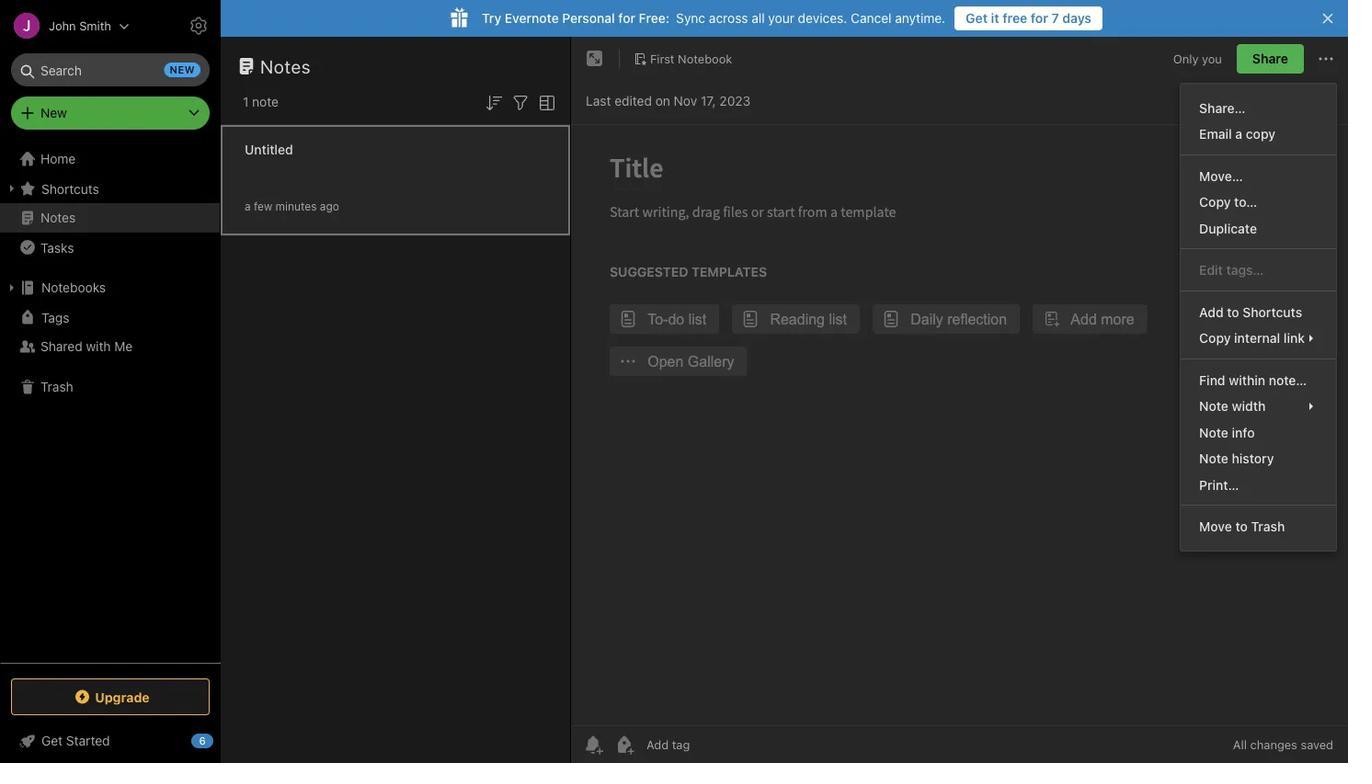Task type: locate. For each thing, give the bounding box(es) containing it.
7
[[1052, 11, 1059, 26]]

2 for from the left
[[1031, 11, 1049, 26]]

a inside email a copy link
[[1236, 126, 1243, 142]]

move to trash
[[1200, 519, 1285, 534]]

0 vertical spatial trash
[[40, 379, 73, 395]]

1 horizontal spatial for
[[1031, 11, 1049, 26]]

click to collapse image
[[214, 729, 228, 752]]

copy internal link link
[[1181, 325, 1337, 351]]

3 note from the top
[[1200, 451, 1229, 466]]

View options field
[[532, 90, 558, 114]]

move
[[1200, 519, 1232, 534]]

trash
[[40, 379, 73, 395], [1251, 519, 1285, 534]]

to…
[[1235, 195, 1258, 210]]

note
[[1200, 399, 1229, 414], [1200, 425, 1229, 440], [1200, 451, 1229, 466]]

0 vertical spatial copy
[[1200, 195, 1231, 210]]

1 vertical spatial get
[[41, 734, 63, 749]]

note for note info
[[1200, 425, 1229, 440]]

shortcuts up copy internal link link
[[1243, 304, 1303, 320]]

note info link
[[1181, 419, 1337, 446]]

copy to… link
[[1181, 189, 1337, 215]]

0 vertical spatial get
[[966, 11, 988, 26]]

Note Editor text field
[[571, 125, 1349, 726]]

changes
[[1251, 738, 1298, 752]]

note history link
[[1181, 446, 1337, 472]]

6
[[199, 735, 206, 747]]

shortcuts
[[41, 181, 99, 196], [1243, 304, 1303, 320]]

get inside the help and learning task checklist field
[[41, 734, 63, 749]]

edit tags… link
[[1181, 257, 1337, 283]]

all
[[752, 11, 765, 26]]

0 horizontal spatial get
[[41, 734, 63, 749]]

copy down add
[[1200, 331, 1231, 346]]

smith
[[79, 19, 111, 33]]

note inside field
[[1200, 399, 1229, 414]]

to right add
[[1227, 304, 1240, 320]]

1 for from the left
[[619, 11, 636, 26]]

0 vertical spatial to
[[1227, 304, 1240, 320]]

0 vertical spatial a
[[1236, 126, 1243, 142]]

1 horizontal spatial shortcuts
[[1243, 304, 1303, 320]]

tasks
[[40, 240, 74, 255]]

tooltip
[[444, 48, 544, 85]]

devices.
[[798, 11, 848, 26]]

sync
[[676, 11, 706, 26]]

1 vertical spatial notes
[[40, 210, 76, 225]]

Help and Learning task checklist field
[[0, 727, 221, 756]]

a few minutes ago
[[245, 200, 339, 213]]

2 copy from the top
[[1200, 331, 1231, 346]]

copy inside field
[[1200, 331, 1231, 346]]

new search field
[[24, 53, 201, 86]]

expand note image
[[584, 48, 606, 70]]

first
[[650, 52, 675, 65]]

to
[[1227, 304, 1240, 320], [1236, 519, 1248, 534]]

tree containing home
[[0, 144, 221, 662]]

1 vertical spatial a
[[245, 200, 251, 213]]

1 vertical spatial to
[[1236, 519, 1248, 534]]

note left info
[[1200, 425, 1229, 440]]

notes
[[260, 55, 311, 77], [40, 210, 76, 225]]

untitled
[[245, 142, 293, 157]]

1 horizontal spatial get
[[966, 11, 988, 26]]

first notebook
[[650, 52, 733, 65]]

find within note… link
[[1181, 367, 1337, 393]]

get left it
[[966, 11, 988, 26]]

copy internal link
[[1200, 331, 1305, 346]]

note width
[[1200, 399, 1266, 414]]

1 horizontal spatial a
[[1236, 126, 1243, 142]]

0 horizontal spatial a
[[245, 200, 251, 213]]

Account field
[[0, 7, 130, 44]]

Note width field
[[1181, 393, 1337, 419]]

copy
[[1246, 126, 1276, 142]]

print… link
[[1181, 472, 1337, 498]]

upgrade
[[95, 690, 150, 705]]

Add filters field
[[510, 90, 532, 114]]

0 vertical spatial note
[[1200, 399, 1229, 414]]

Search text field
[[24, 53, 197, 86]]

Add tag field
[[645, 737, 783, 753]]

for
[[619, 11, 636, 26], [1031, 11, 1049, 26]]

get for get started
[[41, 734, 63, 749]]

last edited on nov 17, 2023
[[586, 93, 751, 109]]

1 note from the top
[[1200, 399, 1229, 414]]

new
[[40, 105, 67, 121]]

note…
[[1269, 373, 1307, 388]]

get started
[[41, 734, 110, 749]]

edited
[[615, 93, 652, 109]]

get inside button
[[966, 11, 988, 26]]

dropdown list menu
[[1181, 95, 1337, 540]]

shared
[[40, 339, 83, 354]]

17,
[[701, 93, 716, 109]]

home
[[40, 151, 76, 166]]

note down find
[[1200, 399, 1229, 414]]

0 horizontal spatial shortcuts
[[41, 181, 99, 196]]

2 note from the top
[[1200, 425, 1229, 440]]

for inside get it free for 7 days button
[[1031, 11, 1049, 26]]

for left 'free:'
[[619, 11, 636, 26]]

upgrade button
[[11, 679, 210, 716]]

tags…
[[1227, 263, 1264, 278]]

0 vertical spatial notes
[[260, 55, 311, 77]]

to for move
[[1236, 519, 1248, 534]]

your
[[768, 11, 795, 26]]

for left the '7'
[[1031, 11, 1049, 26]]

1 copy from the top
[[1200, 195, 1231, 210]]

add filters image
[[510, 92, 532, 114]]

copy to…
[[1200, 195, 1258, 210]]

a left copy
[[1236, 126, 1243, 142]]

days
[[1063, 11, 1092, 26]]

note for note history
[[1200, 451, 1229, 466]]

find within note…
[[1200, 373, 1307, 388]]

to right move
[[1236, 519, 1248, 534]]

get left started on the bottom
[[41, 734, 63, 749]]

cancel
[[851, 11, 892, 26]]

a left few
[[245, 200, 251, 213]]

settings image
[[188, 15, 210, 37]]

duplicate
[[1200, 221, 1257, 236]]

share
[[1253, 51, 1289, 66]]

new button
[[11, 97, 210, 130]]

find
[[1200, 373, 1226, 388]]

0 horizontal spatial trash
[[40, 379, 73, 395]]

1 vertical spatial copy
[[1200, 331, 1231, 346]]

free
[[1003, 11, 1028, 26]]

email a copy link
[[1181, 121, 1337, 147]]

get
[[966, 11, 988, 26], [41, 734, 63, 749]]

1 horizontal spatial trash
[[1251, 519, 1285, 534]]

copy
[[1200, 195, 1231, 210], [1200, 331, 1231, 346]]

a
[[1236, 126, 1243, 142], [245, 200, 251, 213]]

duplicate link
[[1181, 215, 1337, 241]]

Copy internal link field
[[1181, 325, 1337, 351]]

0 vertical spatial shortcuts
[[41, 181, 99, 196]]

shortcuts down home
[[41, 181, 99, 196]]

trash down shared
[[40, 379, 73, 395]]

tree
[[0, 144, 221, 662]]

notes up note
[[260, 55, 311, 77]]

trash down the print… link
[[1251, 519, 1285, 534]]

1 vertical spatial trash
[[1251, 519, 1285, 534]]

note up print…
[[1200, 451, 1229, 466]]

1 vertical spatial shortcuts
[[1243, 304, 1303, 320]]

1 vertical spatial note
[[1200, 425, 1229, 440]]

only
[[1174, 52, 1199, 66]]

2 vertical spatial note
[[1200, 451, 1229, 466]]

notes up tasks
[[40, 210, 76, 225]]

link
[[1284, 331, 1305, 346]]

copy down move…
[[1200, 195, 1231, 210]]

you
[[1202, 52, 1222, 66]]

shortcuts button
[[0, 174, 220, 203]]

notebooks
[[41, 280, 106, 295]]

info
[[1232, 425, 1255, 440]]

0 horizontal spatial for
[[619, 11, 636, 26]]



Task type: vqa. For each thing, say whether or not it's contained in the screenshot.
Tab List to the left
no



Task type: describe. For each thing, give the bounding box(es) containing it.
john
[[49, 19, 76, 33]]

notes link
[[0, 203, 220, 233]]

only you
[[1174, 52, 1222, 66]]

edit
[[1200, 263, 1223, 278]]

email a copy
[[1200, 126, 1276, 142]]

2023
[[720, 93, 751, 109]]

Sort options field
[[483, 90, 505, 114]]

for for free:
[[619, 11, 636, 26]]

note
[[252, 94, 279, 109]]

shortcuts inside dropdown list menu
[[1243, 304, 1303, 320]]

print…
[[1200, 477, 1239, 493]]

try evernote personal for free: sync across all your devices. cancel anytime.
[[482, 11, 946, 26]]

expand notebooks image
[[5, 281, 19, 295]]

get it free for 7 days button
[[955, 6, 1103, 30]]

1 note
[[243, 94, 279, 109]]

evernote
[[505, 11, 559, 26]]

note history
[[1200, 451, 1274, 466]]

all changes saved
[[1233, 738, 1334, 752]]

move…
[[1200, 168, 1243, 184]]

get for get it free for 7 days
[[966, 11, 988, 26]]

add
[[1200, 304, 1224, 320]]

move… link
[[1181, 163, 1337, 189]]

on
[[656, 93, 670, 109]]

1 horizontal spatial notes
[[260, 55, 311, 77]]

nov
[[674, 93, 697, 109]]

within
[[1229, 373, 1266, 388]]

saved
[[1301, 738, 1334, 752]]

john smith
[[49, 19, 111, 33]]

more actions image
[[1315, 48, 1338, 70]]

shared with me
[[40, 339, 133, 354]]

add to shortcuts
[[1200, 304, 1303, 320]]

0 horizontal spatial notes
[[40, 210, 76, 225]]

add a reminder image
[[582, 734, 604, 756]]

edit tags…
[[1200, 263, 1264, 278]]

note for note width
[[1200, 399, 1229, 414]]

last
[[586, 93, 611, 109]]

ago
[[320, 200, 339, 213]]

get it free for 7 days
[[966, 11, 1092, 26]]

first notebook button
[[627, 46, 739, 72]]

with
[[86, 339, 111, 354]]

free:
[[639, 11, 670, 26]]

move to trash link
[[1181, 514, 1337, 540]]

share… link
[[1181, 95, 1337, 121]]

email
[[1200, 126, 1232, 142]]

notebooks link
[[0, 273, 220, 303]]

tasks button
[[0, 233, 220, 262]]

width
[[1232, 399, 1266, 414]]

me
[[114, 339, 133, 354]]

trash inside dropdown list menu
[[1251, 519, 1285, 534]]

notebook
[[678, 52, 733, 65]]

to for add
[[1227, 304, 1240, 320]]

across
[[709, 11, 748, 26]]

all
[[1233, 738, 1247, 752]]

started
[[66, 734, 110, 749]]

copy for copy to…
[[1200, 195, 1231, 210]]

try
[[482, 11, 502, 26]]

shortcuts inside 'button'
[[41, 181, 99, 196]]

internal
[[1235, 331, 1281, 346]]

More actions field
[[1315, 44, 1338, 74]]

new
[[170, 64, 195, 76]]

for for 7
[[1031, 11, 1049, 26]]

add tag image
[[614, 734, 636, 756]]

personal
[[562, 11, 615, 26]]

history
[[1232, 451, 1274, 466]]

note info
[[1200, 425, 1255, 440]]

note width link
[[1181, 393, 1337, 419]]

few
[[254, 200, 272, 213]]

minutes
[[276, 200, 317, 213]]

shared with me link
[[0, 332, 220, 362]]

trash link
[[0, 373, 220, 402]]

copy for copy internal link
[[1200, 331, 1231, 346]]

home link
[[0, 144, 221, 174]]

it
[[991, 11, 1000, 26]]

note window element
[[571, 37, 1349, 764]]

share button
[[1237, 44, 1304, 74]]

share…
[[1200, 100, 1246, 115]]

1
[[243, 94, 249, 109]]



